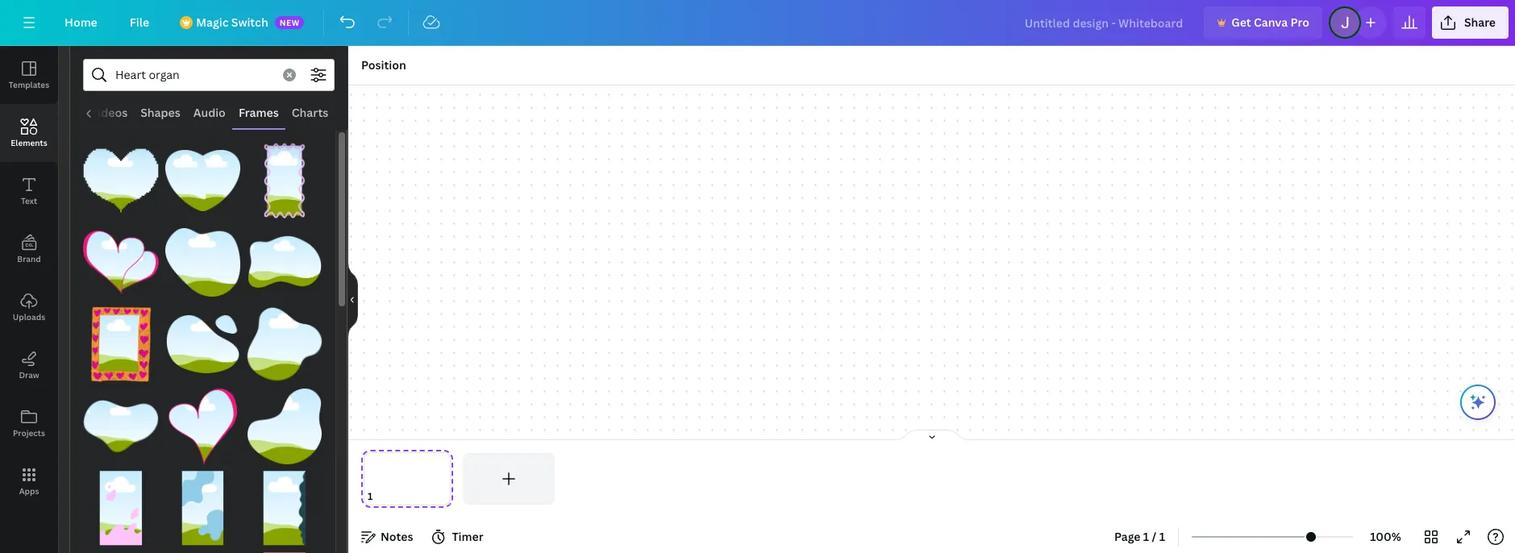 Task type: locate. For each thing, give the bounding box(es) containing it.
get canva pro
[[1232, 15, 1310, 30]]

get
[[1232, 15, 1251, 30]]

canva
[[1254, 15, 1288, 30]]

videos button
[[84, 98, 134, 128]]

1 left /
[[1144, 529, 1150, 544]]

uploads
[[13, 311, 45, 323]]

position button
[[355, 52, 413, 78]]

0 horizontal spatial organic frame image
[[165, 225, 241, 300]]

1 right /
[[1160, 529, 1166, 544]]

0 horizontal spatial 1
[[1144, 529, 1150, 544]]

apps
[[19, 486, 39, 497]]

elements
[[11, 137, 47, 148]]

1 horizontal spatial 1
[[1160, 529, 1166, 544]]

brand button
[[0, 220, 58, 278]]

/
[[1152, 529, 1157, 544]]

share button
[[1432, 6, 1509, 39]]

1 horizontal spatial organic irregular blob with inner shadow image
[[165, 307, 241, 382]]

two-photo heart frame image
[[83, 225, 159, 300]]

audio
[[193, 105, 226, 120]]

Design title text field
[[1012, 6, 1198, 39]]

group
[[83, 133, 159, 218], [165, 133, 241, 218], [247, 133, 323, 218], [83, 215, 159, 300], [165, 215, 241, 300], [247, 215, 323, 300], [83, 297, 159, 382], [165, 297, 241, 382], [247, 297, 323, 382], [83, 379, 159, 464], [165, 379, 241, 464], [247, 379, 323, 464], [83, 461, 159, 546], [165, 461, 241, 546], [247, 461, 323, 546], [136, 543, 155, 553], [218, 543, 237, 553], [300, 543, 319, 553]]

hide pages image
[[893, 429, 971, 442]]

Page title text field
[[380, 489, 386, 505]]

0 horizontal spatial organic irregular blob with inner shadow image
[[83, 389, 159, 464]]

1 horizontal spatial organic frame image
[[247, 389, 323, 464]]

united arab emirates minimal frames organic side wave color image
[[247, 471, 323, 546]]

1 vertical spatial organic frame image
[[247, 389, 323, 464]]

text button
[[0, 162, 58, 220]]

1
[[1144, 529, 1150, 544], [1160, 529, 1166, 544]]

page 1 image
[[361, 453, 453, 505]]

charts
[[292, 105, 329, 120]]

0 vertical spatial organic frame image
[[165, 225, 241, 300]]

united arab emirates minimal frames organic colorful blobs image
[[165, 471, 241, 546]]

charts button
[[285, 98, 335, 128]]

projects
[[13, 427, 45, 439]]

brand
[[17, 253, 41, 265]]

timer
[[452, 529, 484, 544]]

switch
[[231, 15, 268, 30]]

united arab emirates minimal frames modern wavy mirror image
[[247, 143, 323, 218]]

file button
[[117, 6, 162, 39]]

frames button
[[232, 98, 285, 128]]

templates button
[[0, 46, 58, 104]]

organic irregular blob with inner shadow image
[[165, 307, 241, 382], [247, 307, 323, 382], [83, 389, 159, 464]]

notes button
[[355, 524, 420, 550]]

2 horizontal spatial organic irregular blob with inner shadow image
[[247, 307, 323, 382]]

canva assistant image
[[1469, 393, 1488, 412]]

organic frame image
[[165, 225, 241, 300], [247, 389, 323, 464]]

apps button
[[0, 452, 58, 511]]

simple pixel heart image
[[83, 143, 159, 218]]

draw button
[[0, 336, 58, 394]]

magic
[[196, 15, 229, 30]]

pro
[[1291, 15, 1310, 30]]

audio button
[[187, 98, 232, 128]]

timer button
[[426, 524, 490, 550]]



Task type: vqa. For each thing, say whether or not it's contained in the screenshot.
File at top
yes



Task type: describe. For each thing, give the bounding box(es) containing it.
get canva pro button
[[1204, 6, 1323, 39]]

videos
[[90, 105, 128, 120]]

templates
[[9, 79, 49, 90]]

main menu bar
[[0, 0, 1516, 46]]

organic irregular blob with drop shadow image
[[247, 225, 323, 300]]

Search elements search field
[[115, 60, 273, 90]]

home
[[65, 15, 97, 30]]

file
[[130, 15, 149, 30]]

1 1 from the left
[[1144, 529, 1150, 544]]

100% button
[[1360, 524, 1412, 550]]

shapes
[[141, 105, 181, 120]]

puzzle heart photo holder image
[[165, 143, 241, 218]]

heart textured frame image
[[83, 307, 159, 382]]

magic switch
[[196, 15, 268, 30]]

position
[[361, 57, 406, 73]]

photos button
[[32, 98, 84, 128]]

elements button
[[0, 104, 58, 162]]

home link
[[52, 6, 110, 39]]

heart frame image
[[165, 389, 241, 464]]

projects button
[[0, 394, 58, 452]]

page
[[1115, 529, 1141, 544]]

text
[[21, 195, 37, 206]]

draw
[[19, 369, 39, 381]]

uploads button
[[0, 278, 58, 336]]

notes
[[381, 529, 413, 544]]

side panel tab list
[[0, 46, 58, 511]]

photos
[[39, 105, 77, 120]]

page 1 / 1
[[1115, 529, 1166, 544]]

hide image
[[348, 261, 358, 338]]

100%
[[1370, 529, 1402, 544]]

share
[[1465, 15, 1496, 30]]

frames
[[239, 105, 279, 120]]

2 1 from the left
[[1160, 529, 1166, 544]]

united arab emirates minimal frames organic wave color image
[[83, 471, 159, 546]]

shapes button
[[134, 98, 187, 128]]

new
[[280, 17, 300, 28]]



